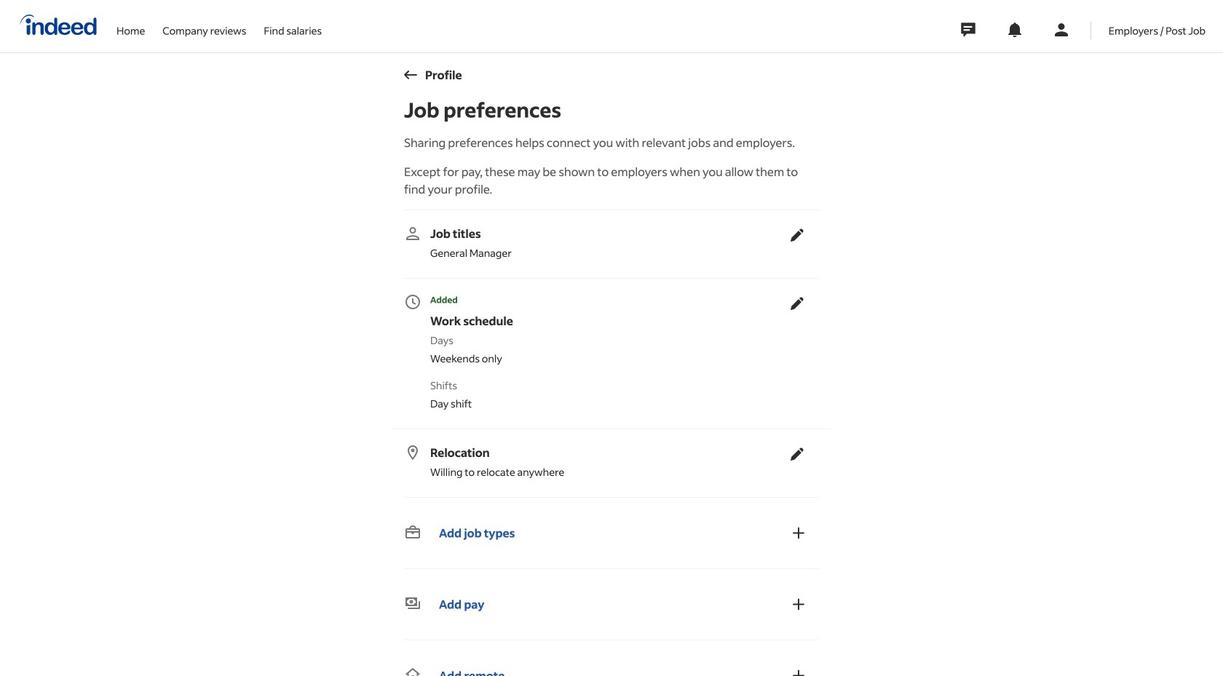 Task type: vqa. For each thing, say whether or not it's contained in the screenshot.
alert
yes



Task type: describe. For each thing, give the bounding box(es) containing it.
alert inside 'work schedule' "group"
[[404, 294, 782, 307]]

relocation group
[[404, 439, 814, 486]]



Task type: locate. For each thing, give the bounding box(es) containing it.
alert
[[404, 294, 782, 307]]

work schedule group
[[404, 288, 814, 417]]

job titles group
[[404, 219, 814, 267]]



